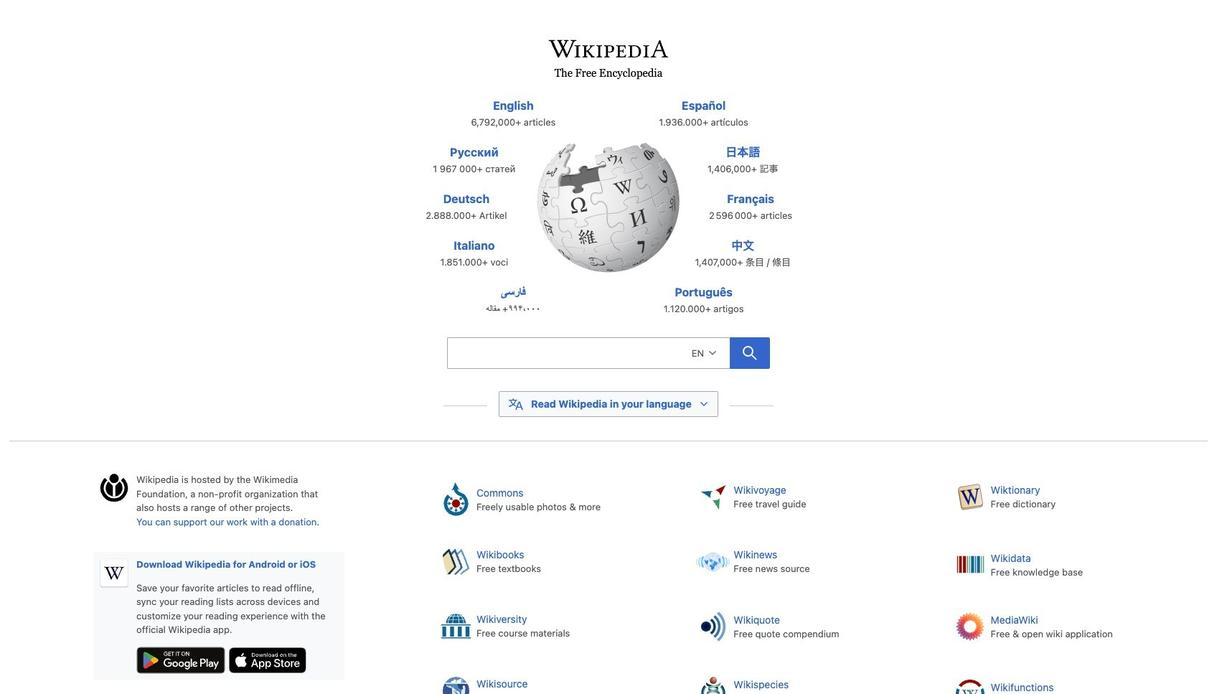Task type: locate. For each thing, give the bounding box(es) containing it.
None search field
[[415, 333, 803, 377]]

None search field
[[447, 337, 730, 369]]

top languages element
[[411, 97, 807, 330]]



Task type: describe. For each thing, give the bounding box(es) containing it.
other projects element
[[429, 473, 1208, 694]]



